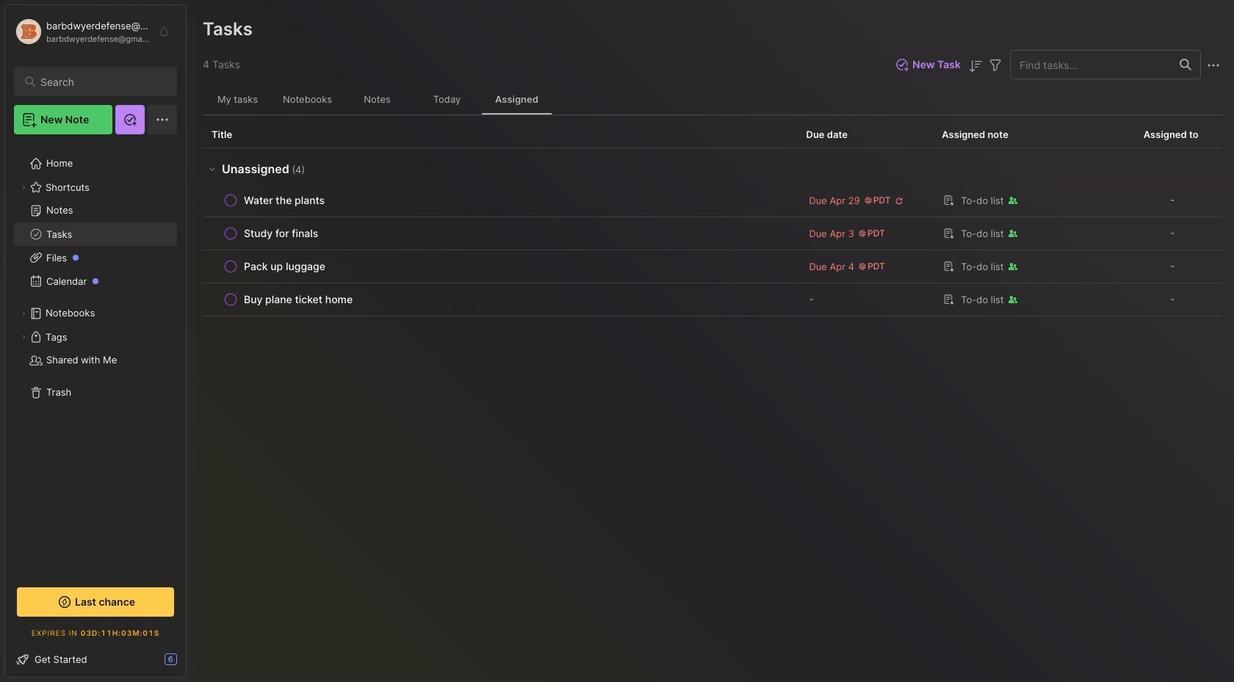 Task type: describe. For each thing, give the bounding box(es) containing it.
filter tasks image
[[987, 56, 1005, 74]]

expand tags image
[[19, 333, 28, 342]]

water the plants 1 cell
[[244, 193, 325, 208]]

click to collapse image
[[186, 656, 197, 673]]

Search text field
[[40, 75, 164, 89]]

none search field inside main element
[[40, 73, 164, 90]]

Find tasks… text field
[[1012, 53, 1172, 77]]

main element
[[0, 0, 191, 683]]

Help and Learning task checklist field
[[5, 648, 186, 672]]

pack up luggage 3 cell
[[244, 259, 326, 274]]



Task type: vqa. For each thing, say whether or not it's contained in the screenshot.
Water the plants 1 Cell
yes



Task type: locate. For each thing, give the bounding box(es) containing it.
expand notebooks image
[[19, 309, 28, 318]]

More actions and view options field
[[1202, 55, 1223, 74]]

row group
[[203, 148, 1223, 317]]

row
[[203, 185, 1223, 218], [212, 190, 789, 211], [203, 218, 1223, 251], [212, 223, 789, 244], [203, 251, 1223, 284], [212, 257, 789, 277], [203, 284, 1223, 317], [212, 290, 789, 310]]

tree
[[5, 143, 186, 572]]

study for finals 2 cell
[[244, 226, 319, 241]]

tree inside main element
[[5, 143, 186, 572]]

Filter tasks field
[[987, 55, 1005, 74]]

buy plane ticket home 4 cell
[[244, 293, 353, 307]]

create a task image
[[308, 161, 326, 178]]

collapse unassigned image
[[207, 163, 218, 175]]

Sort tasks by… field
[[967, 56, 985, 75]]

Account field
[[14, 17, 150, 46]]

more actions and view options image
[[1206, 56, 1223, 74]]

None search field
[[40, 73, 164, 90]]



